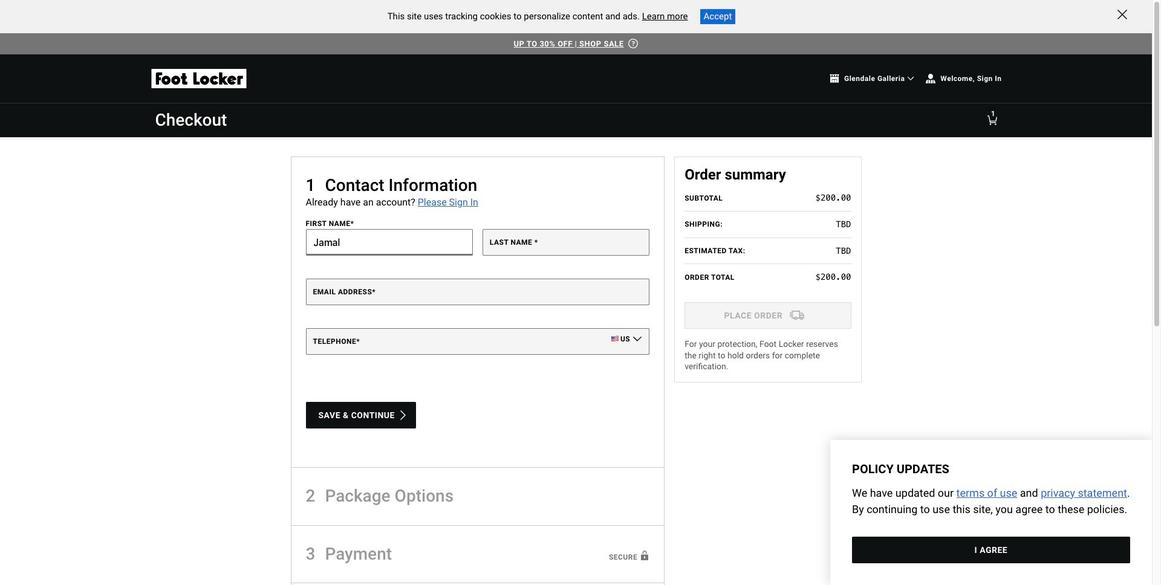 Task type: describe. For each thing, give the bounding box(es) containing it.
more information about up to 30% off | shop sale promotion image
[[629, 39, 639, 48]]

none telephone field inside step 1 of 4, contact information element
[[306, 328, 650, 355]]

privacy banner region
[[831, 440, 1153, 586]]

place order image
[[781, 309, 814, 323]]

none text field inside step 1 of 4, contact information element
[[483, 229, 650, 256]]

cookie banner region
[[0, 0, 1153, 33]]

foot locker logo links to the home page image
[[150, 69, 247, 88]]



Task type: vqa. For each thing, say whether or not it's contained in the screenshot.
Search submit icon
no



Task type: locate. For each thing, give the bounding box(es) containing it.
primary element
[[141, 103, 1012, 137]]

None text field
[[306, 229, 473, 256]]

step 1 of 4, contact information element
[[291, 157, 665, 468]]

none text field inside step 1 of 4, contact information element
[[306, 229, 473, 256]]

required element
[[351, 220, 354, 228], [535, 239, 538, 247], [372, 288, 376, 297], [356, 338, 360, 346]]

None telephone field
[[306, 328, 650, 355]]

None text field
[[483, 229, 650, 256]]

None email field
[[306, 279, 650, 305]]

none email field inside step 1 of 4, contact information element
[[306, 279, 650, 305]]

close image
[[1118, 10, 1128, 19]]

step 4 of 4, review element
[[291, 584, 665, 586]]



